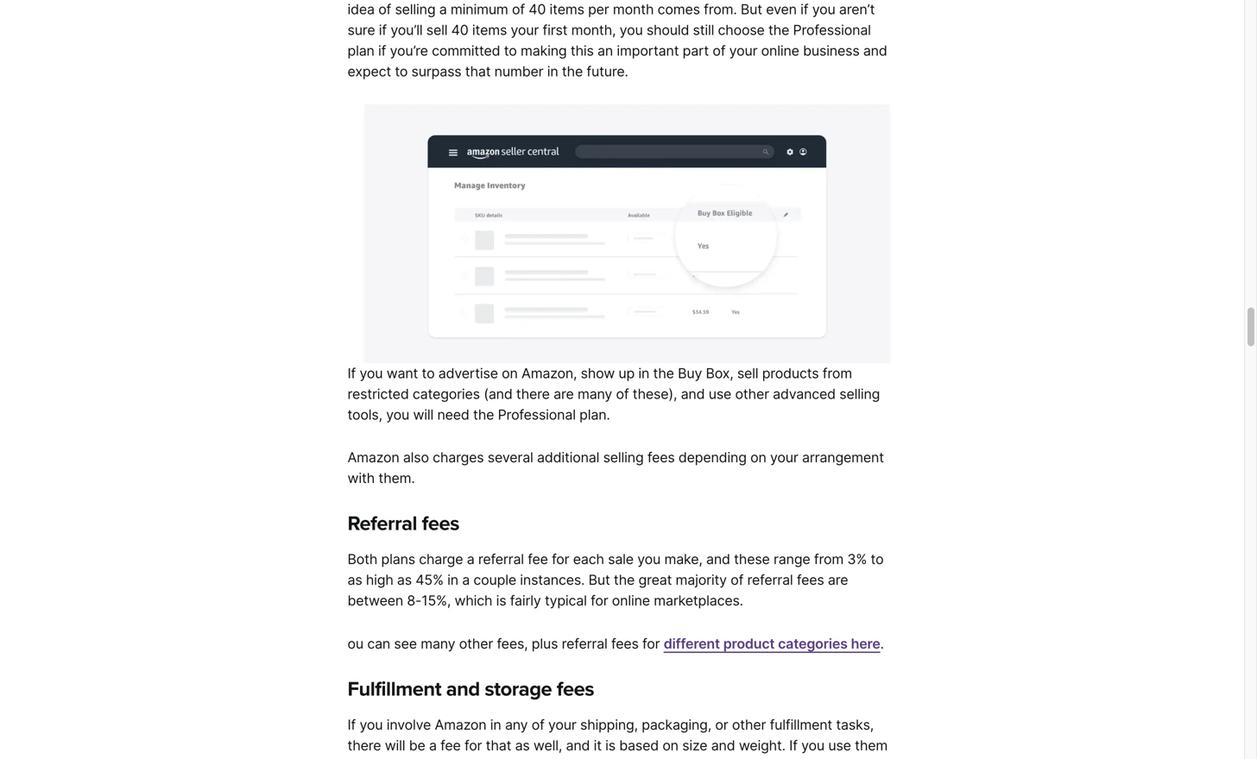 Task type: locate. For each thing, give the bounding box(es) containing it.
to right want
[[422, 365, 435, 382]]

0 vertical spatial fee
[[528, 551, 548, 568]]

1 horizontal spatial use
[[828, 738, 851, 755]]

you up the great in the right bottom of the page
[[637, 551, 661, 568]]

of inside if you involve amazon in any of your shipping, packaging, or other fulfillment tasks, there will be a fee for that as well, and it is based on size and weight. if you use them just for shipping, you'll pay based on both those factors.
[[532, 717, 545, 734]]

0 horizontal spatial there
[[347, 738, 381, 755]]

for down but
[[591, 593, 608, 610]]

0 vertical spatial referral
[[478, 551, 524, 568]]

based down well,
[[520, 759, 559, 760]]

for up you'll
[[464, 738, 482, 755]]

of down up
[[616, 386, 629, 403]]

as
[[347, 572, 362, 589], [397, 572, 412, 589], [515, 738, 530, 755]]

are inside both plans charge a referral fee for each sale you make, and these range from 3% to as high as 45% in a couple instances. but the great majority of referral fees are between 8-15%, which is fairly typical for online marketplaces.
[[828, 572, 848, 589]]

to inside both plans charge a referral fee for each sale you make, and these range from 3% to as high as 45% in a couple instances. but the great majority of referral fees are between 8-15%, which is fairly typical for online marketplaces.
[[871, 551, 884, 568]]

between
[[347, 593, 403, 610]]

is inside if you involve amazon in any of your shipping, packaging, or other fulfillment tasks, there will be a fee for that as well, and it is based on size and weight. if you use them just for shipping, you'll pay based on both those factors.
[[605, 738, 616, 755]]

other down sell
[[735, 386, 769, 403]]

0 vertical spatial from
[[823, 365, 852, 382]]

the up these),
[[653, 365, 674, 382]]

on up the "(and"
[[502, 365, 518, 382]]

0 vertical spatial if
[[347, 365, 356, 382]]

here
[[851, 636, 880, 653]]

many right see
[[421, 636, 455, 653]]

and down or
[[711, 738, 735, 755]]

1 horizontal spatial to
[[871, 551, 884, 568]]

0 vertical spatial are
[[554, 386, 574, 403]]

are
[[554, 386, 574, 403], [828, 572, 848, 589]]

ou
[[347, 636, 363, 653]]

if up just
[[347, 717, 356, 734]]

1 horizontal spatial selling
[[839, 386, 880, 403]]

in left any on the bottom left of page
[[490, 717, 501, 734]]

1 horizontal spatial is
[[605, 738, 616, 755]]

1 horizontal spatial based
[[619, 738, 659, 755]]

and up majority
[[706, 551, 730, 568]]

1 horizontal spatial fee
[[528, 551, 548, 568]]

typical
[[545, 593, 587, 610]]

0 vertical spatial amazon
[[347, 449, 399, 466]]

15%,
[[422, 593, 451, 610]]

if inside if you want to advertise on amazon, show up in the buy box, sell products from restricted categories (and there are many of these), and use other advanced selling tools, you will need the professional plan.
[[347, 365, 356, 382]]

you
[[360, 365, 383, 382], [386, 406, 409, 423], [637, 551, 661, 568], [360, 717, 383, 734], [801, 738, 825, 755]]

1 horizontal spatial categories
[[778, 636, 848, 653]]

referral up 'couple'
[[478, 551, 524, 568]]

as down both
[[347, 572, 362, 589]]

1 vertical spatial selling
[[603, 449, 644, 466]]

you up restricted
[[360, 365, 383, 382]]

there up professional
[[516, 386, 550, 403]]

referral down these
[[747, 572, 793, 589]]

there
[[516, 386, 550, 403], [347, 738, 381, 755]]

0 vertical spatial is
[[496, 593, 506, 610]]

categories
[[413, 386, 480, 403], [778, 636, 848, 653]]

selling down plan.
[[603, 449, 644, 466]]

will left need
[[413, 406, 434, 423]]

there up just
[[347, 738, 381, 755]]

fees
[[647, 449, 675, 466], [422, 512, 459, 536], [797, 572, 824, 589], [611, 636, 639, 653], [557, 678, 594, 702]]

them
[[855, 738, 888, 755]]

advertise
[[438, 365, 498, 382]]

2 horizontal spatial referral
[[747, 572, 793, 589]]

categories up need
[[413, 386, 480, 403]]

fee
[[528, 551, 548, 568], [440, 738, 461, 755]]

on left both
[[563, 759, 579, 760]]

you inside both plans charge a referral fee for each sale you make, and these range from 3% to as high as 45% in a couple instances. but the great majority of referral fees are between 8-15%, which is fairly typical for online marketplaces.
[[637, 551, 661, 568]]

1 horizontal spatial many
[[578, 386, 612, 403]]

1 horizontal spatial shipping,
[[580, 717, 638, 734]]

of inside both plans charge a referral fee for each sale you make, and these range from 3% to as high as 45% in a couple instances. but the great majority of referral fees are between 8-15%, which is fairly typical for online marketplaces.
[[731, 572, 743, 589]]

0 horizontal spatial referral
[[478, 551, 524, 568]]

tasks,
[[836, 717, 874, 734]]

of right any on the bottom left of page
[[532, 717, 545, 734]]

0 vertical spatial there
[[516, 386, 550, 403]]

2 vertical spatial referral
[[562, 636, 607, 653]]

amazon
[[347, 449, 399, 466], [435, 717, 486, 734]]

as inside if you involve amazon in any of your shipping, packaging, or other fulfillment tasks, there will be a fee for that as well, and it is based on size and weight. if you use them just for shipping, you'll pay based on both those factors.
[[515, 738, 530, 755]]

categories left the here
[[778, 636, 848, 653]]

your left arrangement
[[770, 449, 798, 466]]

range
[[774, 551, 810, 568]]

1 vertical spatial is
[[605, 738, 616, 755]]

from left 3%
[[814, 551, 844, 568]]

1 horizontal spatial are
[[828, 572, 848, 589]]

if for if you want to advertise on amazon, show up in the buy box, sell products from restricted categories (and there are many of these), and use other advanced selling tools, you will need the professional plan.
[[347, 365, 356, 382]]

fee up you'll
[[440, 738, 461, 755]]

1 vertical spatial are
[[828, 572, 848, 589]]

1 vertical spatial many
[[421, 636, 455, 653]]

1 vertical spatial if
[[347, 717, 356, 734]]

0 horizontal spatial your
[[548, 717, 576, 734]]

2 horizontal spatial of
[[731, 572, 743, 589]]

many up plan.
[[578, 386, 612, 403]]

0 horizontal spatial shipping,
[[395, 759, 453, 760]]

online
[[612, 593, 650, 610]]

is right it
[[605, 738, 616, 755]]

are down 3%
[[828, 572, 848, 589]]

use
[[709, 386, 731, 403], [828, 738, 851, 755]]

0 vertical spatial categories
[[413, 386, 480, 403]]

your
[[770, 449, 798, 466], [548, 717, 576, 734]]

you down restricted
[[386, 406, 409, 423]]

of
[[616, 386, 629, 403], [731, 572, 743, 589], [532, 717, 545, 734]]

0 horizontal spatial categories
[[413, 386, 480, 403]]

from up advanced
[[823, 365, 852, 382]]

0 vertical spatial shipping,
[[580, 717, 638, 734]]

fees down plus
[[557, 678, 594, 702]]

for up "instances."
[[552, 551, 569, 568]]

amazon up with at the left bottom of the page
[[347, 449, 399, 466]]

1 vertical spatial there
[[347, 738, 381, 755]]

amazon up you'll
[[435, 717, 486, 734]]

the inside both plans charge a referral fee for each sale you make, and these range from 3% to as high as 45% in a couple instances. but the great majority of referral fees are between 8-15%, which is fairly typical for online marketplaces.
[[614, 572, 635, 589]]

0 horizontal spatial many
[[421, 636, 455, 653]]

the down the "(and"
[[473, 406, 494, 423]]

1 vertical spatial will
[[385, 738, 405, 755]]

1 vertical spatial from
[[814, 551, 844, 568]]

selling right advanced
[[839, 386, 880, 403]]

if up restricted
[[347, 365, 356, 382]]

0 vertical spatial the
[[653, 365, 674, 382]]

of inside if you want to advertise on amazon, show up in the buy box, sell products from restricted categories (and there are many of these), and use other advanced selling tools, you will need the professional plan.
[[616, 386, 629, 403]]

in right up
[[638, 365, 649, 382]]

buy
[[678, 365, 702, 382]]

0 vertical spatial other
[[735, 386, 769, 403]]

0 horizontal spatial of
[[532, 717, 545, 734]]

charge
[[419, 551, 463, 568]]

0 horizontal spatial amazon
[[347, 449, 399, 466]]

1 horizontal spatial of
[[616, 386, 629, 403]]

charges
[[433, 449, 484, 466]]

of down these
[[731, 572, 743, 589]]

0 horizontal spatial as
[[347, 572, 362, 589]]

as down any on the bottom left of page
[[515, 738, 530, 755]]

a right be
[[429, 738, 437, 755]]

if you want to advertise on amazon, show up in the buy box, sell products from restricted categories (and there are many of these), and use other advanced selling tools, you will need the professional plan.
[[347, 365, 880, 423]]

ou can see many other fees, plus referral fees for different product categories here .
[[347, 636, 884, 653]]

0 horizontal spatial in
[[447, 572, 458, 589]]

0 vertical spatial based
[[619, 738, 659, 755]]

selling
[[839, 386, 880, 403], [603, 449, 644, 466]]

2 horizontal spatial as
[[515, 738, 530, 755]]

on right the "depending"
[[750, 449, 766, 466]]

0 vertical spatial will
[[413, 406, 434, 423]]

2 vertical spatial of
[[532, 717, 545, 734]]

involve
[[387, 717, 431, 734]]

and
[[681, 386, 705, 403], [706, 551, 730, 568], [446, 678, 480, 702], [566, 738, 590, 755], [711, 738, 735, 755]]

there inside if you want to advertise on amazon, show up in the buy box, sell products from restricted categories (and there are many of these), and use other advanced selling tools, you will need the professional plan.
[[516, 386, 550, 403]]

1 vertical spatial based
[[520, 759, 559, 760]]

amazon also charges several additional selling fees depending on your arrangement with them.
[[347, 449, 884, 487]]

need
[[437, 406, 469, 423]]

0 vertical spatial to
[[422, 365, 435, 382]]

categories inside if you want to advertise on amazon, show up in the buy box, sell products from restricted categories (and there are many of these), and use other advanced selling tools, you will need the professional plan.
[[413, 386, 480, 403]]

additional
[[537, 449, 599, 466]]

are down amazon,
[[554, 386, 574, 403]]

0 horizontal spatial fee
[[440, 738, 461, 755]]

in
[[638, 365, 649, 382], [447, 572, 458, 589], [490, 717, 501, 734]]

based up those
[[619, 738, 659, 755]]

a up which on the left of the page
[[462, 572, 470, 589]]

0 vertical spatial in
[[638, 365, 649, 382]]

2 horizontal spatial in
[[638, 365, 649, 382]]

the
[[653, 365, 674, 382], [473, 406, 494, 423], [614, 572, 635, 589]]

1 vertical spatial the
[[473, 406, 494, 423]]

0 horizontal spatial selling
[[603, 449, 644, 466]]

amazon,
[[522, 365, 577, 382]]

is
[[496, 593, 506, 610], [605, 738, 616, 755]]

plan.
[[579, 406, 610, 423]]

1 vertical spatial use
[[828, 738, 851, 755]]

both
[[583, 759, 612, 760]]

1 horizontal spatial the
[[614, 572, 635, 589]]

fees up charge
[[422, 512, 459, 536]]

on up factors.
[[662, 738, 678, 755]]

if you involve amazon in any of your shipping, packaging, or other fulfillment tasks, there will be a fee for that as well, and it is based on size and weight. if you use them just for shipping, you'll pay based on both those factors.
[[347, 717, 888, 760]]

0 horizontal spatial is
[[496, 593, 506, 610]]

1 vertical spatial your
[[548, 717, 576, 734]]

referral
[[478, 551, 524, 568], [747, 572, 793, 589], [562, 636, 607, 653]]

2 vertical spatial a
[[429, 738, 437, 755]]

other left fees,
[[459, 636, 493, 653]]

fees down "range"
[[797, 572, 824, 589]]

factors.
[[656, 759, 704, 760]]

will left be
[[385, 738, 405, 755]]

each
[[573, 551, 604, 568]]

1 vertical spatial of
[[731, 572, 743, 589]]

in right 45%
[[447, 572, 458, 589]]

your inside amazon also charges several additional selling fees depending on your arrangement with them.
[[770, 449, 798, 466]]

(and
[[484, 386, 512, 403]]

shipping,
[[580, 717, 638, 734], [395, 759, 453, 760]]

tools,
[[347, 406, 382, 423]]

fees left the "depending"
[[647, 449, 675, 466]]

your up well,
[[548, 717, 576, 734]]

1 horizontal spatial referral
[[562, 636, 607, 653]]

with
[[347, 470, 375, 487]]

for
[[552, 551, 569, 568], [591, 593, 608, 610], [642, 636, 660, 653], [464, 738, 482, 755], [374, 759, 392, 760]]

0 vertical spatial selling
[[839, 386, 880, 403]]

1 horizontal spatial in
[[490, 717, 501, 734]]

1 horizontal spatial amazon
[[435, 717, 486, 734]]

show
[[581, 365, 615, 382]]

if down fulfillment
[[789, 738, 798, 755]]

0 horizontal spatial are
[[554, 386, 574, 403]]

to right 3%
[[871, 551, 884, 568]]

and down buy
[[681, 386, 705, 403]]

1 horizontal spatial your
[[770, 449, 798, 466]]

a right charge
[[467, 551, 474, 568]]

1 vertical spatial categories
[[778, 636, 848, 653]]

1 horizontal spatial there
[[516, 386, 550, 403]]

both
[[347, 551, 377, 568]]

0 horizontal spatial will
[[385, 738, 405, 755]]

from
[[823, 365, 852, 382], [814, 551, 844, 568]]

use down box,
[[709, 386, 731, 403]]

different product categories here link
[[664, 636, 880, 653]]

0 vertical spatial use
[[709, 386, 731, 403]]

2 vertical spatial other
[[732, 717, 766, 734]]

other up weight.
[[732, 717, 766, 734]]

0 horizontal spatial use
[[709, 386, 731, 403]]

is down 'couple'
[[496, 593, 506, 610]]

to
[[422, 365, 435, 382], [871, 551, 884, 568]]

these),
[[633, 386, 677, 403]]

and inside both plans charge a referral fee for each sale you make, and these range from 3% to as high as 45% in a couple instances. but the great majority of referral fees are between 8-15%, which is fairly typical for online marketplaces.
[[706, 551, 730, 568]]

fee up "instances."
[[528, 551, 548, 568]]

want
[[387, 365, 418, 382]]

amazon inside amazon also charges several additional selling fees depending on your arrangement with them.
[[347, 449, 399, 466]]

shipping, up it
[[580, 717, 638, 734]]

if for if you involve amazon in any of your shipping, packaging, or other fulfillment tasks, there will be a fee for that as well, and it is based on size and weight. if you use them just for shipping, you'll pay based on both those factors.
[[347, 717, 356, 734]]

0 vertical spatial of
[[616, 386, 629, 403]]

use down tasks,
[[828, 738, 851, 755]]

selling inside if you want to advertise on amazon, show up in the buy box, sell products from restricted categories (and there are many of these), and use other advanced selling tools, you will need the professional plan.
[[839, 386, 880, 403]]

2 vertical spatial in
[[490, 717, 501, 734]]

the down sale
[[614, 572, 635, 589]]

0 horizontal spatial to
[[422, 365, 435, 382]]

referral right plus
[[562, 636, 607, 653]]

0 vertical spatial your
[[770, 449, 798, 466]]

0 horizontal spatial the
[[473, 406, 494, 423]]

if
[[347, 365, 356, 382], [347, 717, 356, 734], [789, 738, 798, 755]]

1 vertical spatial to
[[871, 551, 884, 568]]

restricted
[[347, 386, 409, 403]]

shipping, down be
[[395, 759, 453, 760]]

1 horizontal spatial will
[[413, 406, 434, 423]]

as down plans
[[397, 572, 412, 589]]

0 vertical spatial many
[[578, 386, 612, 403]]

2 vertical spatial the
[[614, 572, 635, 589]]

weight.
[[739, 738, 786, 755]]

1 vertical spatial fee
[[440, 738, 461, 755]]

1 vertical spatial in
[[447, 572, 458, 589]]

many
[[578, 386, 612, 403], [421, 636, 455, 653]]

1 vertical spatial amazon
[[435, 717, 486, 734]]

will inside if you want to advertise on amazon, show up in the buy box, sell products from restricted categories (and there are many of these), and use other advanced selling tools, you will need the professional plan.
[[413, 406, 434, 423]]

marketplaces.
[[654, 593, 743, 610]]

those
[[616, 759, 652, 760]]

high
[[366, 572, 393, 589]]

both plans charge a referral fee for each sale you make, and these range from 3% to as high as 45% in a couple instances. but the great majority of referral fees are between 8-15%, which is fairly typical for online marketplaces.
[[347, 551, 884, 610]]



Task type: describe. For each thing, give the bounding box(es) containing it.
advanced
[[773, 386, 836, 403]]

in inside if you involve amazon in any of your shipping, packaging, or other fulfillment tasks, there will be a fee for that as well, and it is based on size and weight. if you use them just for shipping, you'll pay based on both those factors.
[[490, 717, 501, 734]]

.
[[880, 636, 884, 653]]

to inside if you want to advertise on amazon, show up in the buy box, sell products from restricted categories (and there are many of these), and use other advanced selling tools, you will need the professional plan.
[[422, 365, 435, 382]]

product
[[723, 636, 775, 653]]

from inside if you want to advertise on amazon, show up in the buy box, sell products from restricted categories (and there are many of these), and use other advanced selling tools, you will need the professional plan.
[[823, 365, 852, 382]]

a inside if you involve amazon in any of your shipping, packaging, or other fulfillment tasks, there will be a fee for that as well, and it is based on size and weight. if you use them just for shipping, you'll pay based on both those factors.
[[429, 738, 437, 755]]

your inside if you involve amazon in any of your shipping, packaging, or other fulfillment tasks, there will be a fee for that as well, and it is based on size and weight. if you use them just for shipping, you'll pay based on both those factors.
[[548, 717, 576, 734]]

other inside if you involve amazon in any of your shipping, packaging, or other fulfillment tasks, there will be a fee for that as well, and it is based on size and weight. if you use them just for shipping, you'll pay based on both those factors.
[[732, 717, 766, 734]]

make,
[[664, 551, 702, 568]]

also
[[403, 449, 429, 466]]

are inside if you want to advertise on amazon, show up in the buy box, sell products from restricted categories (and there are many of these), and use other advanced selling tools, you will need the professional plan.
[[554, 386, 574, 403]]

different
[[664, 636, 720, 653]]

be
[[409, 738, 425, 755]]

majority
[[676, 572, 727, 589]]

in inside both plans charge a referral fee for each sale you make, and these range from 3% to as high as 45% in a couple instances. but the great majority of referral fees are between 8-15%, which is fairly typical for online marketplaces.
[[447, 572, 458, 589]]

on inside amazon also charges several additional selling fees depending on your arrangement with them.
[[750, 449, 766, 466]]

use inside if you want to advertise on amazon, show up in the buy box, sell products from restricted categories (and there are many of these), and use other advanced selling tools, you will need the professional plan.
[[709, 386, 731, 403]]

arrangement
[[802, 449, 884, 466]]

fees,
[[497, 636, 528, 653]]

depending
[[678, 449, 747, 466]]

any
[[505, 717, 528, 734]]

fees inside amazon also charges several additional selling fees depending on your arrangement with them.
[[647, 449, 675, 466]]

2 horizontal spatial the
[[653, 365, 674, 382]]

these
[[734, 551, 770, 568]]

use inside if you involve amazon in any of your shipping, packaging, or other fulfillment tasks, there will be a fee for that as well, and it is based on size and weight. if you use them just for shipping, you'll pay based on both those factors.
[[828, 738, 851, 755]]

but
[[588, 572, 610, 589]]

fees down online
[[611, 636, 639, 653]]

you up just
[[360, 717, 383, 734]]

amazon seller central graphic image
[[347, 104, 897, 363]]

or
[[715, 717, 728, 734]]

fulfillment
[[770, 717, 832, 734]]

plus
[[532, 636, 558, 653]]

sale
[[608, 551, 634, 568]]

just
[[347, 759, 370, 760]]

see
[[394, 636, 417, 653]]

professional
[[498, 406, 576, 423]]

that
[[486, 738, 511, 755]]

1 vertical spatial a
[[462, 572, 470, 589]]

products
[[762, 365, 819, 382]]

plans
[[381, 551, 415, 568]]

fee inside both plans charge a referral fee for each sale you make, and these range from 3% to as high as 45% in a couple instances. but the great majority of referral fees are between 8-15%, which is fairly typical for online marketplaces.
[[528, 551, 548, 568]]

45%
[[416, 572, 444, 589]]

will inside if you involve amazon in any of your shipping, packaging, or other fulfillment tasks, there will be a fee for that as well, and it is based on size and weight. if you use them just for shipping, you'll pay based on both those factors.
[[385, 738, 405, 755]]

referral
[[347, 512, 417, 536]]

fairly
[[510, 593, 541, 610]]

from inside both plans charge a referral fee for each sale you make, and these range from 3% to as high as 45% in a couple instances. but the great majority of referral fees are between 8-15%, which is fairly typical for online marketplaces.
[[814, 551, 844, 568]]

1 horizontal spatial as
[[397, 572, 412, 589]]

you'll
[[457, 759, 489, 760]]

there inside if you involve amazon in any of your shipping, packaging, or other fulfillment tasks, there will be a fee for that as well, and it is based on size and weight. if you use them just for shipping, you'll pay based on both those factors.
[[347, 738, 381, 755]]

size
[[682, 738, 707, 755]]

other inside if you want to advertise on amazon, show up in the buy box, sell products from restricted categories (and there are many of these), and use other advanced selling tools, you will need the professional plan.
[[735, 386, 769, 403]]

0 horizontal spatial based
[[520, 759, 559, 760]]

amazon inside if you involve amazon in any of your shipping, packaging, or other fulfillment tasks, there will be a fee for that as well, and it is based on size and weight. if you use them just for shipping, you'll pay based on both those factors.
[[435, 717, 486, 734]]

well,
[[533, 738, 562, 755]]

8-
[[407, 593, 422, 610]]

and left it
[[566, 738, 590, 755]]

2 vertical spatial if
[[789, 738, 798, 755]]

selling inside amazon also charges several additional selling fees depending on your arrangement with them.
[[603, 449, 644, 466]]

instances.
[[520, 572, 585, 589]]

for left different
[[642, 636, 660, 653]]

it
[[594, 738, 602, 755]]

storage
[[485, 678, 552, 702]]

many inside if you want to advertise on amazon, show up in the buy box, sell products from restricted categories (and there are many of these), and use other advanced selling tools, you will need the professional plan.
[[578, 386, 612, 403]]

packaging,
[[642, 717, 711, 734]]

several
[[488, 449, 533, 466]]

for right just
[[374, 759, 392, 760]]

fees inside both plans charge a referral fee for each sale you make, and these range from 3% to as high as 45% in a couple instances. but the great majority of referral fees are between 8-15%, which is fairly typical for online marketplaces.
[[797, 572, 824, 589]]

0 vertical spatial a
[[467, 551, 474, 568]]

on inside if you want to advertise on amazon, show up in the buy box, sell products from restricted categories (and there are many of these), and use other advanced selling tools, you will need the professional plan.
[[502, 365, 518, 382]]

1 vertical spatial referral
[[747, 572, 793, 589]]

can
[[367, 636, 390, 653]]

couple
[[473, 572, 516, 589]]

fee inside if you involve amazon in any of your shipping, packaging, or other fulfillment tasks, there will be a fee for that as well, and it is based on size and weight. if you use them just for shipping, you'll pay based on both those factors.
[[440, 738, 461, 755]]

up
[[618, 365, 635, 382]]

and inside if you want to advertise on amazon, show up in the buy box, sell products from restricted categories (and there are many of these), and use other advanced selling tools, you will need the professional plan.
[[681, 386, 705, 403]]

fulfillment
[[347, 678, 441, 702]]

pay
[[493, 759, 516, 760]]

1 vertical spatial other
[[459, 636, 493, 653]]

3%
[[847, 551, 867, 568]]

sell
[[737, 365, 758, 382]]

referral fees
[[347, 512, 459, 536]]

which
[[455, 593, 492, 610]]

box,
[[706, 365, 733, 382]]

great
[[638, 572, 672, 589]]

and left storage
[[446, 678, 480, 702]]

in inside if you want to advertise on amazon, show up in the buy box, sell products from restricted categories (and there are many of these), and use other advanced selling tools, you will need the professional plan.
[[638, 365, 649, 382]]

is inside both plans charge a referral fee for each sale you make, and these range from 3% to as high as 45% in a couple instances. but the great majority of referral fees are between 8-15%, which is fairly typical for online marketplaces.
[[496, 593, 506, 610]]

you down fulfillment
[[801, 738, 825, 755]]

them.
[[378, 470, 415, 487]]

fulfillment and storage fees
[[347, 678, 594, 702]]

1 vertical spatial shipping,
[[395, 759, 453, 760]]



Task type: vqa. For each thing, say whether or not it's contained in the screenshot.
Service navigation menu element
no



